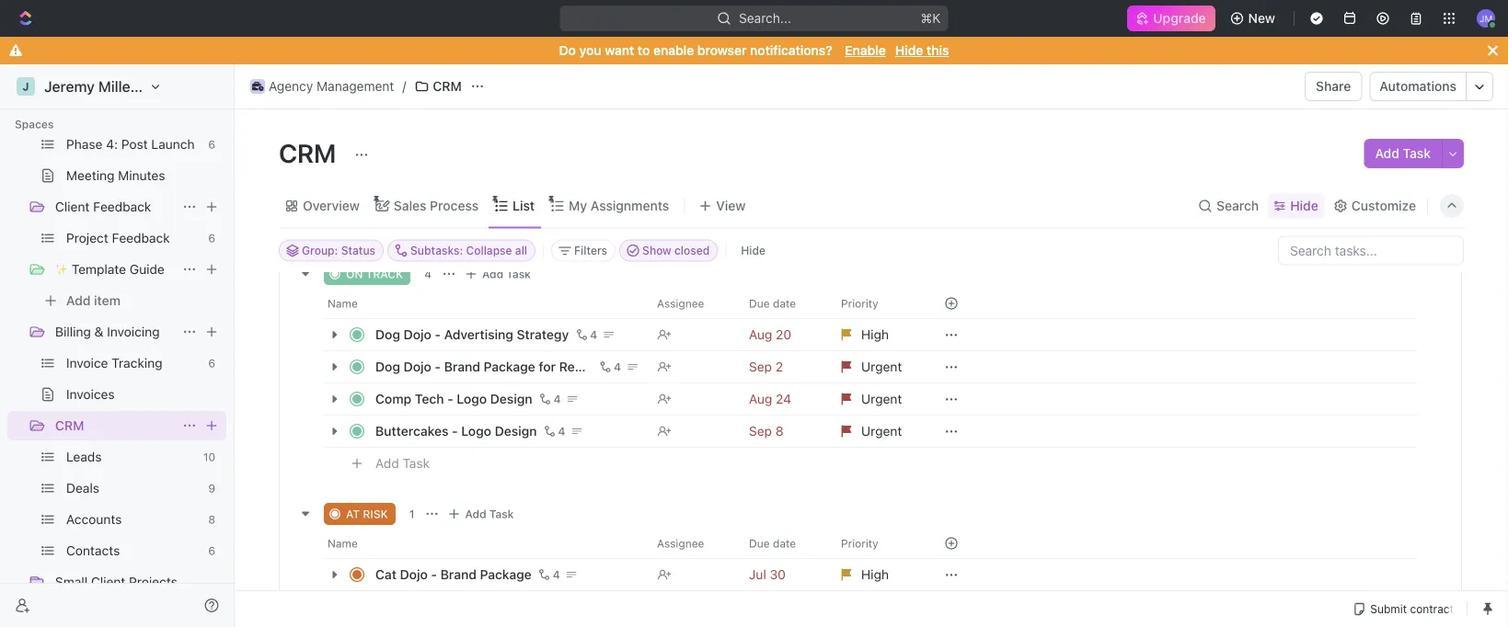 Task type: describe. For each thing, give the bounding box(es) containing it.
my
[[569, 198, 587, 214]]

sales process
[[394, 198, 479, 214]]

search...
[[739, 11, 792, 26]]

dojo for cat dojo - brand package
[[400, 568, 428, 583]]

phase 4: post launch link
[[66, 130, 201, 159]]

sales
[[394, 198, 427, 214]]

invoices
[[66, 387, 115, 402]]

due date for second the due date dropdown button
[[749, 538, 796, 551]]

cat
[[376, 568, 397, 583]]

rebranding
[[559, 360, 629, 375]]

do you want to enable browser notifications? enable hide this
[[559, 43, 949, 58]]

workspace
[[152, 78, 228, 95]]

enable
[[845, 43, 886, 58]]

assignments
[[591, 198, 669, 214]]

add up customize
[[1375, 146, 1400, 161]]

priority for second priority dropdown button from the bottom
[[841, 298, 879, 311]]

due date for second the due date dropdown button from the bottom
[[749, 298, 796, 311]]

client feedback link
[[55, 192, 175, 222]]

customize button
[[1328, 193, 1422, 219]]

jm
[[1480, 13, 1493, 23]]

0 vertical spatial logo
[[457, 392, 487, 407]]

subtasks: collapse all
[[411, 244, 527, 257]]

package for cat dojo - brand package
[[480, 568, 532, 583]]

jeremy miller's workspace
[[44, 78, 228, 95]]

2 priority button from the top
[[830, 530, 922, 559]]

projects
[[129, 575, 178, 590]]

browser
[[698, 43, 747, 58]]

4 for cat dojo - brand package
[[553, 569, 560, 582]]

meeting
[[66, 168, 115, 183]]

sidebar navigation
[[0, 64, 238, 628]]

dog for dog dojo - brand package for rebranding
[[376, 360, 400, 375]]

dog dojo - brand package for rebranding
[[376, 360, 629, 375]]

4 for dog dojo - advertising strategy
[[590, 329, 597, 342]]

4 for comp tech - logo design
[[554, 393, 561, 406]]

my assignments link
[[565, 193, 669, 219]]

hide button
[[1268, 193, 1324, 219]]

show closed button
[[619, 240, 718, 262]]

jm button
[[1472, 4, 1501, 33]]

enable
[[653, 43, 694, 58]]

priority for 1st priority dropdown button from the bottom
[[841, 538, 879, 551]]

upgrade link
[[1128, 6, 1215, 31]]

phase 4: post launch
[[66, 137, 195, 152]]

4 for buttercakes - logo design
[[558, 426, 565, 439]]

date for second the due date dropdown button from the bottom
[[773, 298, 796, 311]]

1 high button from the top
[[830, 319, 922, 352]]

4 button for dog dojo - advertising strategy
[[573, 326, 600, 345]]

view button
[[692, 185, 752, 228]]

2 horizontal spatial crm
[[433, 79, 462, 94]]

meeting minutes
[[66, 168, 165, 183]]

comp
[[376, 392, 412, 407]]

invoice tracking link
[[66, 349, 201, 378]]

10
[[203, 451, 215, 464]]

date for second the due date dropdown button
[[773, 538, 796, 551]]

invoice
[[66, 356, 108, 371]]

small
[[55, 575, 88, 590]]

spaces
[[15, 118, 54, 131]]

subtasks:
[[411, 244, 463, 257]]

billing & invoicing link
[[55, 318, 175, 347]]

list
[[513, 198, 535, 214]]

add task down all at the left of page
[[482, 268, 531, 281]]

process
[[430, 198, 479, 214]]

closed
[[675, 244, 710, 257]]

on
[[346, 268, 363, 281]]

1 assignee button from the top
[[646, 289, 738, 319]]

1 name button from the top
[[324, 289, 646, 319]]

show
[[642, 244, 672, 257]]

risk
[[363, 509, 388, 521]]

invoices link
[[66, 380, 223, 410]]

feedback for client feedback
[[93, 199, 151, 214]]

1 assignee from the top
[[657, 298, 704, 311]]

hide button
[[734, 240, 773, 262]]

dog for dog dojo - advertising strategy
[[376, 328, 400, 343]]

- for dog dojo - advertising strategy
[[435, 328, 441, 343]]

0 horizontal spatial crm link
[[55, 411, 175, 441]]

at risk
[[346, 509, 388, 521]]

automations
[[1380, 79, 1457, 94]]

dojo for dog dojo - advertising strategy
[[404, 328, 431, 343]]

advertising
[[444, 328, 513, 343]]

template
[[72, 262, 126, 277]]

✨ template guide link
[[55, 255, 175, 284]]

package for dog dojo - brand package for rebranding
[[484, 360, 535, 375]]

0 vertical spatial crm link
[[410, 75, 466, 98]]

sales process link
[[390, 193, 479, 219]]

client feedback
[[55, 199, 151, 214]]

comp tech - logo design
[[376, 392, 533, 407]]

leads
[[66, 450, 102, 465]]

crm inside sidebar "navigation"
[[55, 418, 84, 433]]

at
[[346, 509, 360, 521]]

task up customize
[[1403, 146, 1431, 161]]

view button
[[692, 193, 752, 219]]

guide
[[130, 262, 165, 277]]

add item button
[[7, 286, 226, 316]]

project feedback
[[66, 231, 170, 246]]

urgent button for buttercakes - logo design
[[830, 416, 922, 449]]

2 name button from the top
[[324, 530, 646, 559]]

do
[[559, 43, 576, 58]]

search
[[1217, 198, 1259, 214]]

1 high from the top
[[861, 328, 889, 343]]

post
[[121, 137, 148, 152]]

4 button for buttercakes - logo design
[[541, 423, 568, 441]]

add task up cat dojo - brand package
[[465, 509, 514, 521]]

agency management link
[[246, 75, 399, 98]]

1
[[409, 508, 415, 521]]

2 high from the top
[[861, 568, 889, 583]]

to
[[638, 43, 650, 58]]

add task down buttercakes on the bottom left of the page
[[376, 457, 430, 472]]

launch
[[151, 137, 195, 152]]

share button
[[1305, 72, 1363, 101]]

1 vertical spatial logo
[[461, 424, 491, 439]]

- down comp tech - logo design
[[452, 424, 458, 439]]

tracking
[[112, 356, 162, 371]]

management
[[317, 79, 394, 94]]

contacts
[[66, 543, 120, 559]]

search button
[[1193, 193, 1265, 219]]

2 urgent button from the top
[[830, 383, 922, 416]]

upgrade
[[1154, 11, 1206, 26]]



Task type: vqa. For each thing, say whether or not it's contained in the screenshot.


Task type: locate. For each thing, give the bounding box(es) containing it.
dog dojo - advertising strategy
[[376, 328, 569, 343]]

6 for project feedback
[[208, 232, 215, 245]]

0 vertical spatial date
[[773, 298, 796, 311]]

show closed
[[642, 244, 710, 257]]

all
[[515, 244, 527, 257]]

1 horizontal spatial crm
[[279, 138, 342, 168]]

dojo up tech
[[404, 360, 431, 375]]

1 vertical spatial design
[[495, 424, 537, 439]]

for
[[539, 360, 556, 375]]

4
[[424, 268, 432, 281], [590, 329, 597, 342], [614, 361, 621, 374], [554, 393, 561, 406], [558, 426, 565, 439], [553, 569, 560, 582]]

this
[[927, 43, 949, 58]]

assignee
[[657, 298, 704, 311], [657, 538, 704, 551]]

hide inside hide button
[[741, 244, 766, 257]]

1 vertical spatial brand
[[441, 568, 477, 583]]

leads link
[[66, 443, 196, 472]]

logo down comp tech - logo design
[[461, 424, 491, 439]]

dojo for dog dojo - brand package for rebranding
[[404, 360, 431, 375]]

miller's
[[98, 78, 148, 95]]

1 vertical spatial high button
[[830, 559, 922, 592]]

0 vertical spatial name button
[[324, 289, 646, 319]]

automations button
[[1371, 73, 1466, 100]]

4 button
[[573, 326, 600, 345], [596, 358, 624, 377], [536, 391, 564, 409], [541, 423, 568, 441], [535, 566, 563, 585]]

1 vertical spatial due date button
[[738, 530, 830, 559]]

status
[[341, 244, 376, 257]]

business time image
[[252, 82, 263, 91]]

dojo right cat
[[400, 568, 428, 583]]

0 horizontal spatial crm
[[55, 418, 84, 433]]

2 assignee from the top
[[657, 538, 704, 551]]

tech
[[415, 392, 444, 407]]

client
[[55, 199, 90, 214], [91, 575, 125, 590]]

want
[[605, 43, 634, 58]]

0 vertical spatial due date button
[[738, 289, 830, 319]]

client inside the client feedback link
[[55, 199, 90, 214]]

brand up comp tech - logo design
[[444, 360, 480, 375]]

strategy
[[517, 328, 569, 343]]

1 vertical spatial due date
[[749, 538, 796, 551]]

dog down track
[[376, 328, 400, 343]]

hide left this
[[895, 43, 923, 58]]

0 vertical spatial design
[[490, 392, 533, 407]]

add right 1
[[465, 509, 487, 521]]

1 due date from the top
[[749, 298, 796, 311]]

new
[[1249, 11, 1276, 26]]

0 vertical spatial priority button
[[830, 289, 922, 319]]

0 vertical spatial due date
[[749, 298, 796, 311]]

1 vertical spatial priority
[[841, 538, 879, 551]]

name down at
[[328, 538, 358, 551]]

you
[[579, 43, 602, 58]]

2 dog from the top
[[376, 360, 400, 375]]

1 horizontal spatial crm link
[[410, 75, 466, 98]]

add left item on the left top of the page
[[66, 293, 91, 308]]

2 due from the top
[[749, 538, 770, 551]]

on track
[[346, 268, 403, 281]]

3 urgent from the top
[[861, 424, 902, 439]]

agency management
[[269, 79, 394, 94]]

billing & invoicing
[[55, 324, 160, 340]]

0 horizontal spatial client
[[55, 199, 90, 214]]

name for 1st name 'dropdown button' from the bottom
[[328, 538, 358, 551]]

project
[[66, 231, 108, 246]]

0 vertical spatial priority
[[841, 298, 879, 311]]

- right tech
[[447, 392, 453, 407]]

brand for cat
[[441, 568, 477, 583]]

1 vertical spatial name
[[328, 538, 358, 551]]

due date button
[[738, 289, 830, 319], [738, 530, 830, 559]]

1 vertical spatial assignee button
[[646, 530, 738, 559]]

1 vertical spatial due
[[749, 538, 770, 551]]

4 for dog dojo - brand package for rebranding
[[614, 361, 621, 374]]

hide inside hide dropdown button
[[1291, 198, 1319, 214]]

4 6 from the top
[[208, 545, 215, 558]]

task down all at the left of page
[[507, 268, 531, 281]]

minutes
[[118, 168, 165, 183]]

add down buttercakes on the bottom left of the page
[[376, 457, 399, 472]]

1 due date button from the top
[[738, 289, 830, 319]]

2 due date button from the top
[[738, 530, 830, 559]]

0 vertical spatial feedback
[[93, 199, 151, 214]]

add
[[1375, 146, 1400, 161], [482, 268, 504, 281], [66, 293, 91, 308], [376, 457, 399, 472], [465, 509, 487, 521]]

1 horizontal spatial hide
[[895, 43, 923, 58]]

- for cat dojo - brand package
[[431, 568, 437, 583]]

accounts link
[[66, 505, 201, 535]]

4 button for dog dojo - brand package for rebranding
[[596, 358, 624, 377]]

6 for invoice tracking
[[208, 357, 215, 370]]

filters button
[[551, 240, 616, 262]]

2 date from the top
[[773, 538, 796, 551]]

add inside button
[[66, 293, 91, 308]]

0 vertical spatial high button
[[830, 319, 922, 352]]

feedback up guide
[[112, 231, 170, 246]]

1 vertical spatial assignee
[[657, 538, 704, 551]]

client down contacts
[[91, 575, 125, 590]]

phase
[[66, 137, 103, 152]]

customize
[[1352, 198, 1416, 214]]

0 vertical spatial hide
[[895, 43, 923, 58]]

2 urgent from the top
[[861, 392, 902, 407]]

my assignments
[[569, 198, 669, 214]]

package
[[484, 360, 535, 375], [480, 568, 532, 583]]

1 vertical spatial name button
[[324, 530, 646, 559]]

name button
[[324, 289, 646, 319], [324, 530, 646, 559]]

6 right project feedback link
[[208, 232, 215, 245]]

1 vertical spatial dog
[[376, 360, 400, 375]]

crm right /
[[433, 79, 462, 94]]

1 priority from the top
[[841, 298, 879, 311]]

name for 1st name 'dropdown button'
[[328, 298, 358, 311]]

view
[[716, 198, 746, 214]]

task up cat dojo - brand package
[[490, 509, 514, 521]]

2 high button from the top
[[830, 559, 922, 592]]

-
[[435, 328, 441, 343], [435, 360, 441, 375], [447, 392, 453, 407], [452, 424, 458, 439], [431, 568, 437, 583]]

✨ template guide
[[55, 262, 165, 277]]

0 vertical spatial high
[[861, 328, 889, 343]]

add task up customize
[[1375, 146, 1431, 161]]

1 vertical spatial crm
[[279, 138, 342, 168]]

hide down view
[[741, 244, 766, 257]]

high button
[[830, 319, 922, 352], [830, 559, 922, 592]]

invoicing
[[107, 324, 160, 340]]

hide right search
[[1291, 198, 1319, 214]]

✨
[[55, 262, 68, 277]]

1 horizontal spatial client
[[91, 575, 125, 590]]

deals
[[66, 481, 99, 496]]

0 vertical spatial brand
[[444, 360, 480, 375]]

1 urgent from the top
[[861, 360, 902, 375]]

task
[[1403, 146, 1431, 161], [507, 268, 531, 281], [403, 457, 430, 472], [490, 509, 514, 521]]

name down on
[[328, 298, 358, 311]]

item
[[94, 293, 121, 308]]

crm up leads on the bottom of the page
[[55, 418, 84, 433]]

client up project at left top
[[55, 199, 90, 214]]

logo up buttercakes - logo design
[[457, 392, 487, 407]]

urgent for buttercakes - logo design
[[861, 424, 902, 439]]

6 for phase 4: post launch
[[208, 138, 215, 151]]

0 vertical spatial due
[[749, 298, 770, 311]]

agency
[[269, 79, 313, 94]]

8
[[208, 514, 215, 526]]

collapse
[[466, 244, 512, 257]]

2 vertical spatial hide
[[741, 244, 766, 257]]

1 urgent button from the top
[[830, 351, 922, 384]]

due
[[749, 298, 770, 311], [749, 538, 770, 551]]

add task button down collapse
[[460, 264, 538, 286]]

2 priority from the top
[[841, 538, 879, 551]]

add task button up customize
[[1364, 139, 1442, 168]]

tara shultz's workspace, , element
[[17, 77, 35, 96]]

notifications?
[[750, 43, 833, 58]]

crm link right /
[[410, 75, 466, 98]]

feedback
[[93, 199, 151, 214], [112, 231, 170, 246]]

accounts
[[66, 512, 122, 527]]

6 up invoices link
[[208, 357, 215, 370]]

2 vertical spatial dojo
[[400, 568, 428, 583]]

0 vertical spatial crm
[[433, 79, 462, 94]]

4 button for comp tech - logo design
[[536, 391, 564, 409]]

urgent for dog dojo - brand package for rebranding
[[861, 360, 902, 375]]

Search tasks... text field
[[1279, 237, 1463, 265]]

1 date from the top
[[773, 298, 796, 311]]

0 horizontal spatial hide
[[741, 244, 766, 257]]

dojo left 'advertising'
[[404, 328, 431, 343]]

1 6 from the top
[[208, 138, 215, 151]]

add task button up cat dojo - brand package
[[443, 504, 521, 526]]

feedback for project feedback
[[112, 231, 170, 246]]

brand for dog
[[444, 360, 480, 375]]

0 vertical spatial package
[[484, 360, 535, 375]]

name button up cat dojo - brand package
[[324, 530, 646, 559]]

crm link up leads link
[[55, 411, 175, 441]]

name button up 'advertising'
[[324, 289, 646, 319]]

client inside 'small client projects' link
[[91, 575, 125, 590]]

jeremy
[[44, 78, 95, 95]]

⌘k
[[921, 11, 941, 26]]

assignee button
[[646, 289, 738, 319], [646, 530, 738, 559]]

0 vertical spatial dojo
[[404, 328, 431, 343]]

add down collapse
[[482, 268, 504, 281]]

- up tech
[[435, 360, 441, 375]]

buttercakes - logo design
[[376, 424, 537, 439]]

project feedback link
[[66, 224, 201, 253]]

1 vertical spatial package
[[480, 568, 532, 583]]

crm up the overview link
[[279, 138, 342, 168]]

3 urgent button from the top
[[830, 416, 922, 449]]

- for comp tech - logo design
[[447, 392, 453, 407]]

2 assignee button from the top
[[646, 530, 738, 559]]

add task button down buttercakes on the bottom left of the page
[[367, 453, 437, 475]]

- right cat
[[431, 568, 437, 583]]

1 vertical spatial hide
[[1291, 198, 1319, 214]]

urgent button for dog dojo - brand package for rebranding
[[830, 351, 922, 384]]

4:
[[106, 137, 118, 152]]

hide
[[895, 43, 923, 58], [1291, 198, 1319, 214], [741, 244, 766, 257]]

6 for contacts
[[208, 545, 215, 558]]

2 horizontal spatial hide
[[1291, 198, 1319, 214]]

&
[[94, 324, 103, 340]]

1 vertical spatial client
[[91, 575, 125, 590]]

1 vertical spatial priority button
[[830, 530, 922, 559]]

feedback up project feedback
[[93, 199, 151, 214]]

design
[[490, 392, 533, 407], [495, 424, 537, 439]]

1 priority button from the top
[[830, 289, 922, 319]]

crm link
[[410, 75, 466, 98], [55, 411, 175, 441]]

1 vertical spatial high
[[861, 568, 889, 583]]

0 vertical spatial client
[[55, 199, 90, 214]]

/
[[402, 79, 406, 94]]

4 button for cat dojo - brand package
[[535, 566, 563, 585]]

0 vertical spatial dog
[[376, 328, 400, 343]]

filters
[[574, 244, 608, 257]]

list link
[[509, 193, 535, 219]]

2 name from the top
[[328, 538, 358, 551]]

1 vertical spatial crm link
[[55, 411, 175, 441]]

2 due date from the top
[[749, 538, 796, 551]]

urgent button
[[830, 351, 922, 384], [830, 383, 922, 416], [830, 416, 922, 449]]

6 right launch
[[208, 138, 215, 151]]

0 vertical spatial assignee
[[657, 298, 704, 311]]

6 down 8
[[208, 545, 215, 558]]

1 vertical spatial feedback
[[112, 231, 170, 246]]

high
[[861, 328, 889, 343], [861, 568, 889, 583]]

task down buttercakes on the bottom left of the page
[[403, 457, 430, 472]]

2 6 from the top
[[208, 232, 215, 245]]

overview
[[303, 198, 360, 214]]

brand right cat
[[441, 568, 477, 583]]

1 due from the top
[[749, 298, 770, 311]]

2 vertical spatial urgent
[[861, 424, 902, 439]]

2 vertical spatial crm
[[55, 418, 84, 433]]

share
[[1316, 79, 1351, 94]]

6
[[208, 138, 215, 151], [208, 232, 215, 245], [208, 357, 215, 370], [208, 545, 215, 558]]

0 vertical spatial urgent
[[861, 360, 902, 375]]

0 vertical spatial assignee button
[[646, 289, 738, 319]]

dog up comp
[[376, 360, 400, 375]]

1 dog from the top
[[376, 328, 400, 343]]

1 name from the top
[[328, 298, 358, 311]]

1 vertical spatial date
[[773, 538, 796, 551]]

- for dog dojo - brand package for rebranding
[[435, 360, 441, 375]]

0 vertical spatial name
[[328, 298, 358, 311]]

1 vertical spatial urgent
[[861, 392, 902, 407]]

- left 'advertising'
[[435, 328, 441, 343]]

1 vertical spatial dojo
[[404, 360, 431, 375]]

3 6 from the top
[[208, 357, 215, 370]]

track
[[366, 268, 403, 281]]



